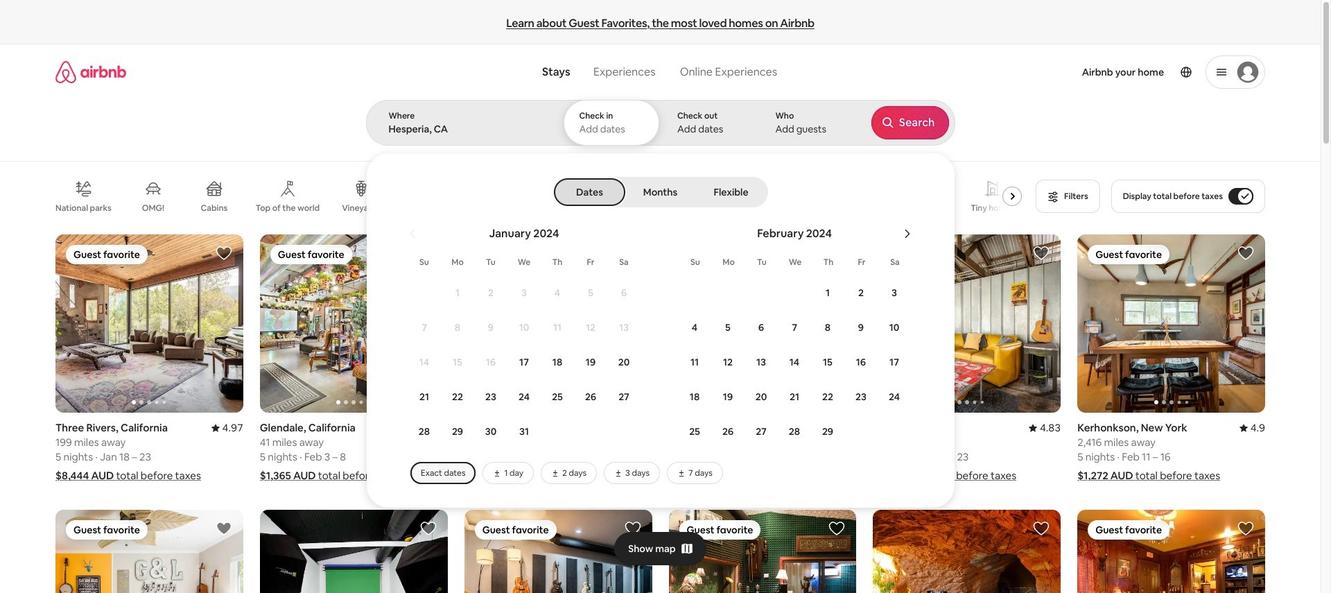 Task type: locate. For each thing, give the bounding box(es) containing it.
calendar application
[[383, 212, 1332, 484]]

add to wishlist: boulder, utah image
[[1034, 520, 1050, 537]]

add to wishlist: saugerties, new york image
[[829, 245, 846, 261]]

add to wishlist: la mesa, california image
[[216, 520, 232, 537]]

tab panel
[[366, 100, 1332, 508]]

group
[[55, 169, 1028, 223], [55, 234, 243, 413], [260, 234, 448, 413], [464, 234, 652, 413], [669, 234, 857, 413], [873, 234, 1061, 413], [1078, 234, 1266, 413], [55, 510, 243, 593], [260, 510, 448, 593], [464, 510, 652, 593], [669, 510, 857, 593], [873, 510, 1061, 593], [1078, 510, 1266, 593]]

4.9 out of 5 average rating image
[[422, 421, 448, 434]]

tab list
[[556, 177, 766, 207]]

add to wishlist: covington, georgia image
[[1238, 520, 1255, 537]]

Search destinations search field
[[389, 123, 540, 135]]

None search field
[[366, 44, 1332, 508]]

4.94 out of 5 average rating image
[[825, 421, 857, 434]]



Task type: vqa. For each thing, say whether or not it's contained in the screenshot.
Add to wishlist: La Mesa, California Image
yes



Task type: describe. For each thing, give the bounding box(es) containing it.
profile element
[[799, 44, 1266, 100]]

what can we help you find? tab list
[[531, 57, 668, 87]]

add to wishlist: oaxaca, mexico image
[[625, 245, 641, 261]]

add to wishlist: redwood valley, california image
[[829, 520, 846, 537]]

add to wishlist: franklin, tennessee image
[[420, 520, 437, 537]]

add to wishlist: atlanta, georgia image
[[1034, 245, 1050, 261]]

4.9 out of 5 average rating image
[[1240, 421, 1266, 434]]

4.83 out of 5 average rating image
[[1029, 421, 1061, 434]]

add to wishlist: kerhonkson, new york image
[[1238, 245, 1255, 261]]

add to wishlist: nashville, tennessee image
[[625, 520, 641, 537]]

add to wishlist: glendale, california image
[[420, 245, 437, 261]]

add to wishlist: three rivers, california image
[[216, 245, 232, 261]]

4.97 out of 5 average rating image
[[211, 421, 243, 434]]



